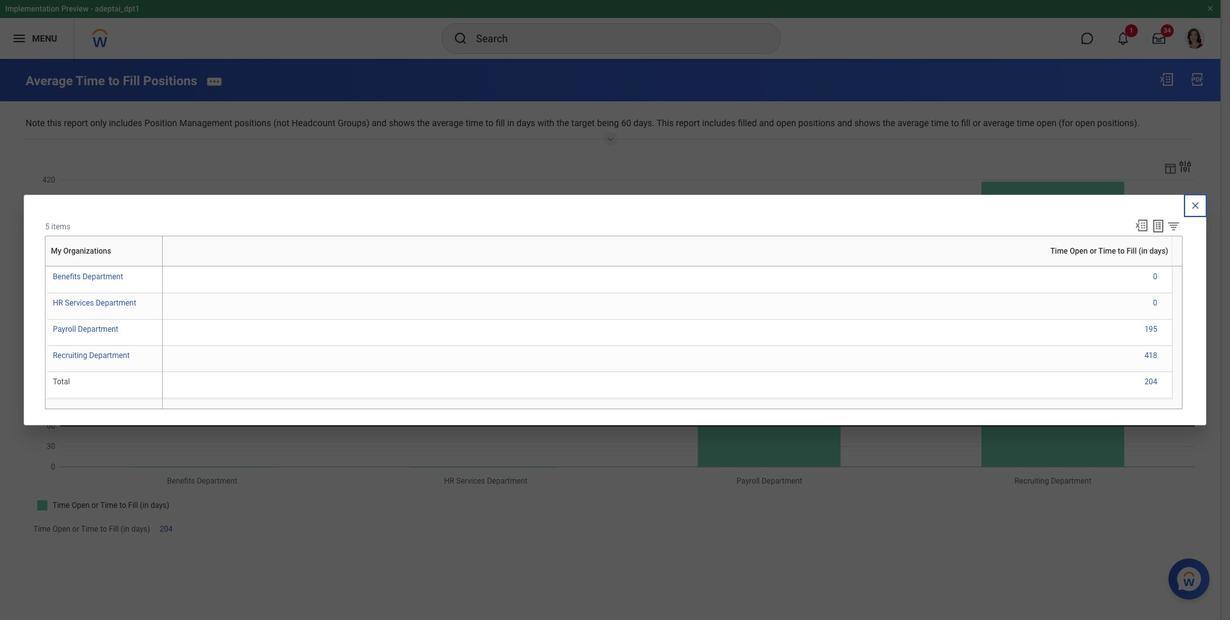 Task type: locate. For each thing, give the bounding box(es) containing it.
2 horizontal spatial the
[[883, 118, 896, 128]]

1 vertical spatial organizations
[[49, 266, 53, 266]]

includes left filled
[[703, 118, 736, 128]]

0 horizontal spatial and
[[372, 118, 387, 128]]

time
[[466, 118, 484, 128], [932, 118, 950, 128], [1017, 118, 1035, 128]]

2 shows from the left
[[855, 118, 881, 128]]

0 vertical spatial my organizations
[[51, 247, 111, 255]]

3 time from the left
[[1017, 118, 1035, 128]]

organizations
[[63, 247, 111, 255], [49, 266, 53, 266]]

1 horizontal spatial includes
[[703, 118, 736, 128]]

2 vertical spatial days)
[[131, 525, 150, 534]]

positions).
[[1098, 118, 1140, 128]]

my organizations up benefits department link
[[51, 247, 111, 255]]

view printable version (pdf) image
[[1191, 72, 1206, 87]]

my organizations inside 'row' element
[[51, 247, 111, 255]]

hr services department link
[[53, 296, 136, 308]]

2 vertical spatial open
[[53, 525, 70, 534]]

0 horizontal spatial my
[[48, 266, 49, 266]]

open right filled
[[777, 118, 797, 128]]

0 up 195 'button'
[[1154, 299, 1158, 308]]

department inside 'link'
[[89, 351, 130, 360]]

2 fill from the left
[[962, 118, 971, 128]]

1 vertical spatial time open or time to fill (in days)
[[163, 266, 173, 266]]

my organizations down 5
[[48, 266, 53, 266]]

row element
[[47, 236, 165, 266]]

1 average from the left
[[432, 118, 464, 128]]

0 horizontal spatial fill
[[496, 118, 505, 128]]

2 horizontal spatial and
[[838, 118, 853, 128]]

1 horizontal spatial organizations
[[63, 247, 111, 255]]

2 vertical spatial time open or time to fill (in days)
[[33, 525, 150, 534]]

1 horizontal spatial and
[[760, 118, 775, 128]]

1 horizontal spatial fill
[[962, 118, 971, 128]]

1 horizontal spatial open
[[1037, 118, 1057, 128]]

2 report from the left
[[676, 118, 700, 128]]

average time to fill positions main content
[[0, 59, 1221, 562]]

average time to fill positions - table image
[[1164, 161, 1178, 176]]

open
[[1071, 247, 1089, 255], [165, 266, 166, 266], [53, 525, 70, 534]]

0 horizontal spatial open
[[777, 118, 797, 128]]

1 horizontal spatial 204
[[1145, 378, 1158, 387]]

department for payroll department
[[78, 325, 118, 334]]

fill inside column header
[[169, 266, 170, 266]]

1 horizontal spatial open
[[165, 266, 166, 266]]

0 vertical spatial 204 button
[[1145, 377, 1160, 387]]

0 down export to worksheets image
[[1154, 272, 1158, 281]]

0 vertical spatial my
[[51, 247, 61, 255]]

2 0 from the top
[[1154, 299, 1158, 308]]

average
[[432, 118, 464, 128], [898, 118, 930, 128], [984, 118, 1015, 128]]

204 button inside average time to fill positions main content
[[160, 524, 175, 535]]

only
[[90, 118, 107, 128]]

0 vertical spatial organizations
[[63, 247, 111, 255]]

close image
[[1191, 201, 1201, 211]]

0 horizontal spatial 204 button
[[160, 524, 175, 535]]

to
[[108, 73, 120, 88], [486, 118, 494, 128], [952, 118, 960, 128], [1119, 247, 1125, 255], [169, 266, 169, 266], [100, 525, 107, 534]]

1 time from the left
[[466, 118, 484, 128]]

1 horizontal spatial (in
[[170, 266, 171, 266]]

this
[[657, 118, 674, 128]]

0 horizontal spatial positions
[[235, 118, 271, 128]]

(in
[[1139, 247, 1148, 255], [170, 266, 171, 266], [121, 525, 130, 534]]

report
[[64, 118, 88, 128], [676, 118, 700, 128]]

204
[[1145, 378, 1158, 387], [160, 525, 173, 534]]

my up my organizations "button"
[[51, 247, 61, 255]]

2 horizontal spatial average
[[984, 118, 1015, 128]]

0 horizontal spatial days)
[[131, 525, 150, 534]]

(for
[[1059, 118, 1074, 128]]

payroll department link
[[53, 323, 118, 334]]

adeptai_dpt1
[[95, 4, 140, 13]]

1 vertical spatial 204
[[160, 525, 173, 534]]

0 horizontal spatial open
[[53, 525, 70, 534]]

open left the (for
[[1037, 118, 1057, 128]]

0 horizontal spatial average
[[432, 118, 464, 128]]

position
[[145, 118, 177, 128]]

0 button
[[1154, 272, 1160, 282], [1154, 298, 1160, 308]]

2 includes from the left
[[703, 118, 736, 128]]

payroll department
[[53, 325, 118, 334]]

notifications large image
[[1117, 32, 1130, 45]]

department
[[83, 272, 123, 281], [96, 299, 136, 308], [78, 325, 118, 334], [89, 351, 130, 360]]

0 horizontal spatial report
[[64, 118, 88, 128]]

1 horizontal spatial report
[[676, 118, 700, 128]]

-
[[90, 4, 93, 13]]

1 vertical spatial my
[[48, 266, 49, 266]]

my inside 'row' element
[[51, 247, 61, 255]]

and
[[372, 118, 387, 128], [760, 118, 775, 128], [838, 118, 853, 128]]

0 button up 195 'button'
[[1154, 298, 1160, 308]]

1 horizontal spatial average
[[898, 118, 930, 128]]

1 horizontal spatial shows
[[855, 118, 881, 128]]

average time to fill positions
[[26, 73, 197, 88]]

0 vertical spatial days)
[[1150, 247, 1169, 255]]

open right the (for
[[1076, 118, 1096, 128]]

benefits
[[53, 272, 81, 281]]

0 horizontal spatial the
[[417, 118, 430, 128]]

open inside average time to fill positions main content
[[53, 525, 70, 534]]

1 horizontal spatial time
[[932, 118, 950, 128]]

1 fill from the left
[[496, 118, 505, 128]]

0 vertical spatial time open or time to fill (in days)
[[1051, 247, 1169, 255]]

2 horizontal spatial open
[[1076, 118, 1096, 128]]

3 average from the left
[[984, 118, 1015, 128]]

2 and from the left
[[760, 118, 775, 128]]

2 time from the left
[[932, 118, 950, 128]]

0 horizontal spatial time
[[466, 118, 484, 128]]

2 vertical spatial (in
[[121, 525, 130, 534]]

fill
[[123, 73, 140, 88], [1127, 247, 1137, 255], [169, 266, 170, 266], [109, 525, 119, 534]]

days)
[[1150, 247, 1169, 255], [171, 266, 173, 266], [131, 525, 150, 534]]

positions
[[235, 118, 271, 128], [799, 118, 836, 128]]

418
[[1145, 351, 1158, 360]]

1 includes from the left
[[109, 118, 142, 128]]

3 open from the left
[[1076, 118, 1096, 128]]

1 horizontal spatial time open or time to fill (in days)
[[163, 266, 173, 266]]

toolbar
[[1129, 219, 1183, 236]]

3 the from the left
[[883, 118, 896, 128]]

department up recruiting department 'link'
[[78, 325, 118, 334]]

1 positions from the left
[[235, 118, 271, 128]]

includes
[[109, 118, 142, 128], [703, 118, 736, 128]]

0 button down export to worksheets image
[[1154, 272, 1160, 282]]

(in inside column header
[[170, 266, 171, 266]]

implementation preview -   adeptai_dpt1
[[5, 4, 140, 13]]

0 horizontal spatial includes
[[109, 118, 142, 128]]

(in inside average time to fill positions main content
[[121, 525, 130, 534]]

fill
[[496, 118, 505, 128], [962, 118, 971, 128]]

open
[[777, 118, 797, 128], [1037, 118, 1057, 128], [1076, 118, 1096, 128]]

department down 'payroll department'
[[89, 351, 130, 360]]

my organizations
[[51, 247, 111, 255], [48, 266, 53, 266]]

204 button
[[1145, 377, 1160, 387], [160, 524, 175, 535]]

days.
[[634, 118, 655, 128]]

204 inside average time to fill positions main content
[[160, 525, 173, 534]]

0 vertical spatial 0 button
[[1154, 272, 1160, 282]]

profile logan mcneil element
[[1178, 24, 1214, 53]]

total element
[[53, 375, 70, 387]]

1 vertical spatial days)
[[171, 266, 173, 266]]

filled
[[738, 118, 757, 128]]

1 horizontal spatial my
[[51, 247, 61, 255]]

days) inside average time to fill positions main content
[[131, 525, 150, 534]]

0 horizontal spatial time open or time to fill (in days)
[[33, 525, 150, 534]]

department down 'row' element
[[83, 272, 123, 281]]

1 horizontal spatial the
[[557, 118, 570, 128]]

0 vertical spatial 0
[[1154, 272, 1158, 281]]

1 vertical spatial 0
[[1154, 299, 1158, 308]]

0 horizontal spatial shows
[[389, 118, 415, 128]]

1 vertical spatial open
[[165, 266, 166, 266]]

1 vertical spatial my organizations
[[48, 266, 53, 266]]

0
[[1154, 272, 1158, 281], [1154, 299, 1158, 308]]

target
[[572, 118, 595, 128]]

1 horizontal spatial days)
[[171, 266, 173, 266]]

2 the from the left
[[557, 118, 570, 128]]

shows
[[389, 118, 415, 128], [855, 118, 881, 128]]

1 vertical spatial 0 button
[[1154, 298, 1160, 308]]

1 vertical spatial (in
[[170, 266, 171, 266]]

2 horizontal spatial time open or time to fill (in days)
[[1051, 247, 1169, 255]]

time open or time to fill (in days)
[[1051, 247, 1169, 255], [163, 266, 173, 266], [33, 525, 150, 534]]

my
[[51, 247, 61, 255], [48, 266, 49, 266]]

5 items
[[45, 223, 71, 232]]

2 horizontal spatial time
[[1017, 118, 1035, 128]]

0 horizontal spatial (in
[[121, 525, 130, 534]]

1 vertical spatial 204 button
[[160, 524, 175, 535]]

being
[[597, 118, 619, 128]]

0 horizontal spatial 204
[[160, 525, 173, 534]]

0 vertical spatial 204
[[1145, 378, 1158, 387]]

2 horizontal spatial open
[[1071, 247, 1089, 255]]

my down 5
[[48, 266, 49, 266]]

preview
[[61, 4, 89, 13]]

0 0
[[1154, 272, 1158, 308]]

time
[[76, 73, 105, 88], [1051, 247, 1069, 255], [1099, 247, 1117, 255], [163, 266, 165, 266], [167, 266, 169, 266], [33, 525, 51, 534], [81, 525, 98, 534]]

search image
[[453, 31, 469, 46]]

1 shows from the left
[[389, 118, 415, 128]]

open inside column header
[[165, 266, 166, 266]]

the
[[417, 118, 430, 128], [557, 118, 570, 128], [883, 118, 896, 128]]

2 horizontal spatial (in
[[1139, 247, 1148, 255]]

1 horizontal spatial 204 button
[[1145, 377, 1160, 387]]

1 horizontal spatial positions
[[799, 118, 836, 128]]

includes right "only"
[[109, 118, 142, 128]]

or
[[973, 118, 982, 128], [1090, 247, 1098, 255], [166, 266, 167, 266], [72, 525, 79, 534]]

0 horizontal spatial organizations
[[49, 266, 53, 266]]



Task type: vqa. For each thing, say whether or not it's contained in the screenshot.
the Pending
no



Task type: describe. For each thing, give the bounding box(es) containing it.
close environment banner image
[[1207, 4, 1215, 12]]

recruiting department link
[[53, 349, 130, 360]]

or inside column header
[[166, 266, 167, 266]]

418 button
[[1145, 351, 1160, 361]]

(not
[[274, 118, 290, 128]]

1 report from the left
[[64, 118, 88, 128]]

time open or time to fill (in days) inside time open or time to fill (in days) column header
[[163, 266, 173, 266]]

benefits department
[[53, 272, 123, 281]]

2 average from the left
[[898, 118, 930, 128]]

total
[[53, 378, 70, 387]]

note
[[26, 118, 45, 128]]

1 and from the left
[[372, 118, 387, 128]]

recruiting
[[53, 351, 87, 360]]

items
[[51, 223, 71, 232]]

payroll
[[53, 325, 76, 334]]

implementation preview -   adeptai_dpt1 banner
[[0, 0, 1221, 59]]

days
[[517, 118, 536, 128]]

5
[[45, 223, 49, 232]]

note this report only includes position management positions (not headcount groups) and shows the average time to fill in days with the target being 60 days. this report includes filled and open positions and shows the average time to fill or average time open (for open positions).
[[26, 118, 1140, 128]]

to inside column header
[[169, 266, 169, 266]]

hr services department
[[53, 299, 136, 308]]

3 and from the left
[[838, 118, 853, 128]]

department right services
[[96, 299, 136, 308]]

195 button
[[1145, 324, 1160, 335]]

average
[[26, 73, 73, 88]]

department for recruiting department
[[89, 351, 130, 360]]

my organizations button
[[48, 266, 53, 266]]

in
[[508, 118, 515, 128]]

inbox large image
[[1153, 32, 1166, 45]]

recruiting department
[[53, 351, 130, 360]]

1 the from the left
[[417, 118, 430, 128]]

hr
[[53, 299, 63, 308]]

60
[[622, 118, 632, 128]]

0 vertical spatial (in
[[1139, 247, 1148, 255]]

organizations inside 'row' element
[[63, 247, 111, 255]]

2 positions from the left
[[799, 118, 836, 128]]

days) inside column header
[[171, 266, 173, 266]]

0 vertical spatial open
[[1071, 247, 1089, 255]]

195
[[1145, 325, 1158, 334]]

average time to fill positions link
[[26, 73, 197, 88]]

positions
[[143, 73, 197, 88]]

management
[[180, 118, 232, 128]]

2 horizontal spatial days)
[[1150, 247, 1169, 255]]

2 open from the left
[[1037, 118, 1057, 128]]

implementation
[[5, 4, 59, 13]]

headcount
[[292, 118, 336, 128]]

groups)
[[338, 118, 370, 128]]

with
[[538, 118, 555, 128]]

1 0 button from the top
[[1154, 272, 1160, 282]]

export to excel image
[[1160, 72, 1175, 87]]

services
[[65, 299, 94, 308]]

time open or time to fill (in days) column header
[[163, 266, 1173, 267]]

export to worksheets image
[[1151, 219, 1167, 234]]

benefits department link
[[53, 270, 123, 281]]

time open or time to fill (in days) inside average time to fill positions main content
[[33, 525, 150, 534]]

export to excel image
[[1135, 219, 1149, 233]]

this
[[47, 118, 62, 128]]

select to filter grid data image
[[1167, 220, 1181, 233]]

2 0 button from the top
[[1154, 298, 1160, 308]]

department for benefits department
[[83, 272, 123, 281]]

1 open from the left
[[777, 118, 797, 128]]

1 0 from the top
[[1154, 272, 1158, 281]]



